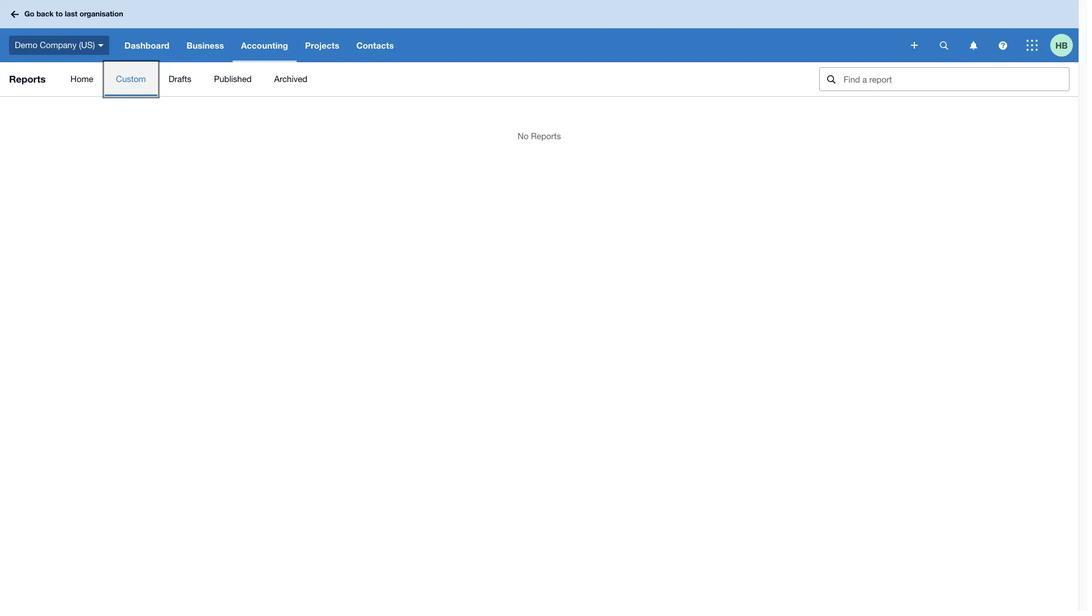 Task type: vqa. For each thing, say whether or not it's contained in the screenshot.
second Analytics from the top
no



Task type: locate. For each thing, give the bounding box(es) containing it.
None field
[[820, 67, 1070, 91]]

svg image
[[1027, 40, 1039, 51], [940, 41, 949, 50], [970, 41, 978, 50], [98, 44, 104, 47]]

0 horizontal spatial reports
[[9, 73, 46, 85]]

custom link
[[105, 62, 157, 96]]

demo company (us) button
[[0, 28, 116, 62]]

go back to last organisation link
[[7, 4, 130, 24]]

0 horizontal spatial svg image
[[11, 10, 19, 18]]

to
[[56, 9, 63, 18]]

(us)
[[79, 40, 95, 50]]

home link
[[59, 62, 105, 96]]

drafts
[[169, 74, 191, 84]]

published link
[[203, 62, 263, 96]]

svg image
[[11, 10, 19, 18], [999, 41, 1008, 50], [912, 42, 919, 49]]

menu
[[59, 62, 811, 96]]

company
[[40, 40, 77, 50]]

1 horizontal spatial reports
[[531, 131, 561, 141]]

demo
[[15, 40, 37, 50]]

contacts
[[357, 40, 394, 50]]

dashboard link
[[116, 28, 178, 62]]

menu containing home
[[59, 62, 811, 96]]

reports
[[9, 73, 46, 85], [531, 131, 561, 141]]

navigation
[[116, 28, 904, 62]]

archived link
[[263, 62, 319, 96]]

accounting
[[241, 40, 288, 50]]

reports right the no
[[531, 131, 561, 141]]

business
[[187, 40, 224, 50]]

business button
[[178, 28, 233, 62]]

svg image inside the demo company (us) popup button
[[98, 44, 104, 47]]

home
[[71, 74, 93, 84]]

custom menu item
[[105, 62, 157, 96]]

reports down demo
[[9, 73, 46, 85]]

0 vertical spatial reports
[[9, 73, 46, 85]]

custom
[[116, 74, 146, 84]]

banner
[[0, 0, 1079, 62]]

drafts link
[[157, 62, 203, 96]]

navigation containing dashboard
[[116, 28, 904, 62]]



Task type: describe. For each thing, give the bounding box(es) containing it.
1 horizontal spatial svg image
[[912, 42, 919, 49]]

no reports
[[518, 131, 561, 141]]

contacts button
[[348, 28, 403, 62]]

2 horizontal spatial svg image
[[999, 41, 1008, 50]]

banner containing hb
[[0, 0, 1079, 62]]

1 vertical spatial reports
[[531, 131, 561, 141]]

archived
[[274, 74, 308, 84]]

go
[[24, 9, 34, 18]]

Find a report text field
[[843, 68, 1070, 91]]

svg image inside "go back to last organisation" link
[[11, 10, 19, 18]]

navigation inside banner
[[116, 28, 904, 62]]

hb
[[1056, 40, 1069, 50]]

projects button
[[297, 28, 348, 62]]

back
[[37, 9, 54, 18]]

demo company (us)
[[15, 40, 95, 50]]

projects
[[305, 40, 340, 50]]

organisation
[[80, 9, 123, 18]]

last
[[65, 9, 78, 18]]

dashboard
[[125, 40, 170, 50]]

go back to last organisation
[[24, 9, 123, 18]]

no
[[518, 131, 529, 141]]

accounting button
[[233, 28, 297, 62]]

published
[[214, 74, 252, 84]]

hb button
[[1051, 28, 1079, 62]]



